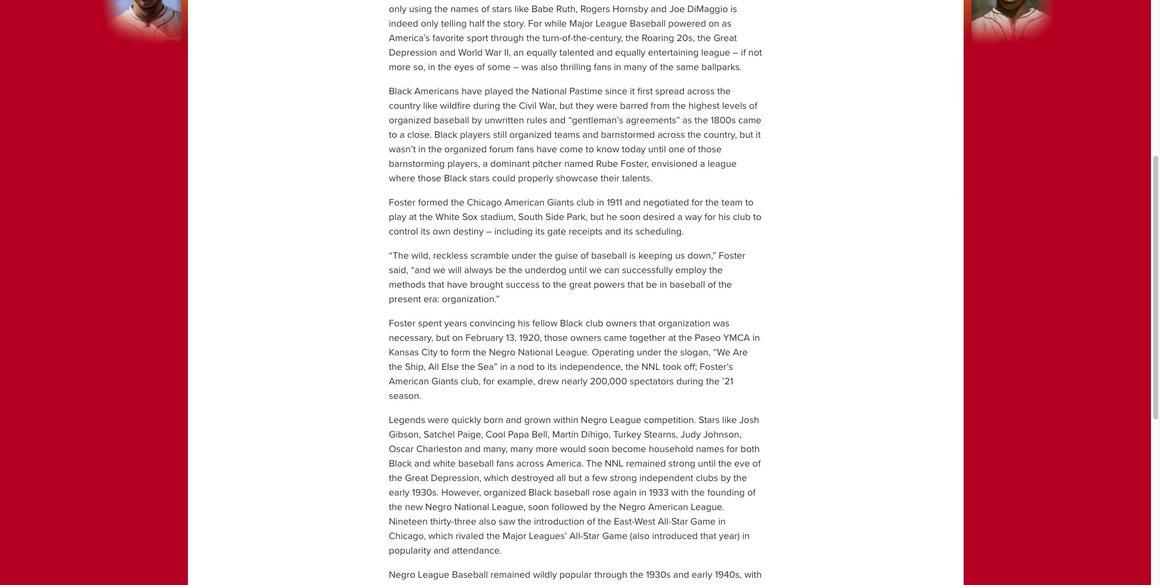 Task type: vqa. For each thing, say whether or not it's contained in the screenshot.
leftmost Season
no



Task type: locate. For each thing, give the bounding box(es) containing it.
depression,
[[431, 472, 482, 484]]

the left new
[[389, 501, 403, 513]]

1 horizontal spatial first
[[638, 85, 653, 97]]

0 horizontal spatial his
[[518, 317, 530, 329]]

as down dimaggio
[[722, 17, 732, 29]]

his up "1920,"
[[518, 317, 530, 329]]

with inside negro league baseball remained wildly popular through the 1930s and early 1940s, with an estimated 3 million fans coming to ballparks during the '42 season. the only even
[[745, 569, 762, 581]]

new
[[405, 501, 423, 513]]

february
[[466, 332, 504, 344]]

0 horizontal spatial while
[[545, 17, 567, 29]]

baseball inside black americans have played the national pastime since it first spread across the country like wildfire during the civil war, but they were barred from the highest levels of organized baseball by unwritten rules and "gentleman's agreements" as the 1800s came to a close. black players still organized teams and barnstormed across the country, but it wasn't in the organized forum fans have come to know today until one of those barnstorming players, a dominant pitcher named rube foster, envisioned a league where those black stars could properly showcase their talents.
[[434, 114, 469, 126]]

of right guise
[[581, 249, 589, 261]]

1 vertical spatial early
[[692, 569, 713, 581]]

but down spent
[[436, 332, 450, 344]]

is
[[731, 3, 737, 15], [630, 249, 636, 261]]

0 vertical spatial with
[[672, 486, 689, 498]]

league
[[702, 46, 731, 58], [708, 157, 737, 170]]

0 horizontal spatial more
[[389, 61, 411, 73]]

fans inside black americans have played the national pastime since it first spread across the country like wildfire during the civil war, but they were barred from the highest levels of organized baseball by unwritten rules and "gentleman's agreements" as the 1800s came to a close. black players still organized teams and barnstormed across the country, but it wasn't in the organized forum fans have come to know today until one of those barnstorming players, a dominant pitcher named rube foster, envisioned a league where those black stars could properly showcase their talents.
[[517, 143, 534, 155]]

0 vertical spatial more
[[389, 61, 411, 73]]

first up rogers
[[580, 0, 596, 0]]

that up era:
[[428, 278, 445, 290]]

unwritten
[[485, 114, 524, 126]]

the left the east-
[[598, 515, 612, 527]]

1 horizontal spatial on
[[709, 17, 720, 29]]

0 horizontal spatial those
[[418, 172, 442, 184]]

1 horizontal spatial was
[[713, 317, 730, 329]]

rube
[[596, 157, 618, 170]]

foster inside "the wild, reckless scramble under the guise of baseball is keeping us down," foster said, "and we will always be the underdog until we can successfully employ the methods that have brought success to the great powers that be in baseball of the present era: organization."
[[719, 249, 746, 261]]

1 horizontal spatial league.
[[691, 501, 725, 513]]

0 vertical spatial were
[[597, 99, 618, 112]]

american up south
[[505, 196, 545, 208]]

first for from
[[638, 85, 653, 97]]

come
[[560, 143, 583, 155]]

foster
[[389, 196, 416, 208], [719, 249, 746, 261], [389, 317, 416, 329]]

strong up again
[[610, 472, 637, 484]]

first inside the telling the story of baseball in america in the first decades of the 20th century while only using the names of stars like babe ruth, rogers hornsby and joe dimaggio is indeed only telling half the story. for while major league baseball powered on as america's favorite sport through the turn-of-the-century, the roaring 20s, the great depression and world war ii, an equally talented and equally entertaining league – if not more so, in the eyes of some – was also thrilling fans in many of the same ballparks.
[[580, 0, 596, 0]]

on
[[709, 17, 720, 29], [452, 332, 463, 344]]

1 horizontal spatial across
[[658, 128, 685, 141]]

1800s
[[711, 114, 736, 126]]

0 vertical spatial it
[[630, 85, 635, 97]]

0 horizontal spatial like
[[423, 99, 438, 112]]

soon up introduction
[[528, 501, 549, 513]]

nnl
[[642, 361, 660, 373], [605, 457, 624, 469]]

in inside "the wild, reckless scramble under the guise of baseball is keeping us down," foster said, "and we will always be the underdog until we can successfully employ the methods that have brought success to the great powers that be in baseball of the present era: organization."
[[660, 278, 667, 290]]

0 vertical spatial soon
[[620, 211, 641, 223]]

baseball inside negro league baseball remained wildly popular through the 1930s and early 1940s, with an estimated 3 million fans coming to ballparks during the '42 season. the only even
[[452, 569, 488, 581]]

1 vertical spatial first
[[638, 85, 653, 97]]

1 horizontal spatial great
[[714, 32, 737, 44]]

club up park,
[[577, 196, 595, 208]]

foster up the play
[[389, 196, 416, 208]]

but
[[560, 99, 573, 112], [740, 128, 754, 141], [590, 211, 604, 223], [436, 332, 450, 344], [569, 472, 582, 484]]

also left "thrilling"
[[541, 61, 558, 73]]

its left "scheduling." on the top right
[[624, 225, 633, 237]]

with right 1940s,
[[745, 569, 762, 581]]

baseball up half
[[469, 0, 504, 0]]

stars
[[492, 3, 512, 15], [470, 172, 490, 184]]

1 vertical spatial was
[[713, 317, 730, 329]]

1 vertical spatial through
[[595, 569, 628, 581]]

national down "1920,"
[[518, 346, 553, 358]]

also left saw
[[479, 515, 496, 527]]

2 vertical spatial only
[[705, 583, 722, 585]]

1 vertical spatial more
[[536, 443, 558, 455]]

league
[[596, 17, 627, 29], [610, 414, 642, 426], [418, 569, 450, 581]]

foster inside foster formed the chicago american giants club in 1911 and negotiated for the team to play at the white sox stadium, south side park, but he soon desired a way for his club to control its own destiny – including its gate receipts and its scheduling.
[[389, 196, 416, 208]]

0 vertical spatial –
[[733, 46, 739, 58]]

foster formed the chicago american giants club in 1911 and negotiated for the team to play at the white sox stadium, south side park, but he soon desired a way for his club to control its own destiny – including its gate receipts and its scheduling.
[[389, 196, 762, 237]]

1 horizontal spatial major
[[570, 17, 593, 29]]

rules
[[527, 114, 547, 126]]

country
[[389, 99, 421, 112]]

2 vertical spatial national
[[455, 501, 490, 513]]

was up paseo
[[713, 317, 730, 329]]

giants inside the foster spent years convincing his fellow black club owners that organization was necessary, but on february 13, 1920, those owners came together at the paseo ymca in kansas city to form the negro national league. operating under the slogan, "we are the ship, all else the sea" in a nod to its independence, the nnl took off; foster's american giants club, for example, drew nearly 200,000 spectators during the '21 season.
[[432, 375, 458, 387]]

1 horizontal spatial american
[[505, 196, 545, 208]]

estimated
[[402, 583, 444, 585]]

national inside the foster spent years convincing his fellow black club owners that organization was necessary, but on february 13, 1920, those owners came together at the paseo ymca in kansas city to form the negro national league. operating under the slogan, "we are the ship, all else the sea" in a nod to its independence, the nnl took off; foster's american giants club, for example, drew nearly 200,000 spectators during the '21 season.
[[518, 346, 553, 358]]

the up few
[[586, 457, 603, 469]]

dominant
[[491, 157, 530, 170]]

1 horizontal spatial season.
[[651, 583, 683, 585]]

world
[[458, 46, 483, 58]]

through
[[491, 32, 524, 44], [595, 569, 628, 581]]

fans up dominant
[[517, 143, 534, 155]]

league inside negro league baseball remained wildly popular through the 1930s and early 1940s, with an estimated 3 million fans coming to ballparks during the '42 season. the only even
[[418, 569, 450, 581]]

born
[[484, 414, 503, 426]]

only
[[389, 3, 407, 15], [421, 17, 439, 29], [705, 583, 722, 585]]

remained up coming
[[491, 569, 531, 581]]

were down since
[[597, 99, 618, 112]]

founding
[[708, 486, 745, 498]]

however,
[[442, 486, 481, 498]]

many inside legends were quickly born and grown within negro league competition. stars like josh gibson, satchel paige, cool papa bell, martín dihigo, turkey stearns, judy johnson, oscar charleston and many, many more would soon become household names for both black and white baseball fans across america. the nnl remained strong until the eve of the great depression, which destroyed all but a few strong independent clubs by the early 1930s. however, organized black baseball rose again in 1933 with the founding of the new negro national league, soon followed by the negro american league. nineteen thirty-three also saw the introduction of the east-west all-star game in chicago, which rivaled the major leagues' all-star game (also introduced that year) in popularity and attendance.
[[510, 443, 533, 455]]

1 horizontal spatial under
[[637, 346, 662, 358]]

1 vertical spatial game
[[602, 530, 628, 542]]

0 horizontal spatial an
[[389, 583, 399, 585]]

1 horizontal spatial which
[[484, 472, 509, 484]]

0 vertical spatial strong
[[669, 457, 696, 469]]

0 horizontal spatial early
[[389, 486, 410, 498]]

0 horizontal spatial great
[[405, 472, 429, 484]]

also inside legends were quickly born and grown within negro league competition. stars like josh gibson, satchel paige, cool papa bell, martín dihigo, turkey stearns, judy johnson, oscar charleston and many, many more would soon become household names for both black and white baseball fans across america. the nnl remained strong until the eve of the great depression, which destroyed all but a few strong independent clubs by the early 1930s. however, organized black baseball rose again in 1933 with the founding of the new negro national league, soon followed by the negro american league. nineteen thirty-three also saw the introduction of the east-west all-star game in chicago, which rivaled the major leagues' all-star game (also introduced that year) in popularity and attendance.
[[479, 515, 496, 527]]

2 vertical spatial during
[[589, 583, 616, 585]]

charleston
[[416, 443, 462, 455]]

through inside negro league baseball remained wildly popular through the 1930s and early 1940s, with an estimated 3 million fans coming to ballparks during the '42 season. the only even
[[595, 569, 628, 581]]

like down america
[[515, 3, 529, 15]]

1 horizontal spatial only
[[421, 17, 439, 29]]

1 horizontal spatial during
[[589, 583, 616, 585]]

that up together on the right bottom
[[640, 317, 656, 329]]

pitcher
[[533, 157, 562, 170]]

national up three
[[455, 501, 490, 513]]

gibson,
[[389, 428, 421, 440]]

2 vertical spatial american
[[648, 501, 689, 513]]

2 vertical spatial have
[[447, 278, 468, 290]]

it right country,
[[756, 128, 761, 141]]

league inside black americans have played the national pastime since it first spread across the country like wildfire during the civil war, but they were barred from the highest levels of organized baseball by unwritten rules and "gentleman's agreements" as the 1800s came to a close. black players still organized teams and barnstormed across the country, but it wasn't in the organized forum fans have come to know today until one of those barnstorming players, a dominant pitcher named rube foster, envisioned a league where those black stars could properly showcase their talents.
[[708, 157, 737, 170]]

league down country,
[[708, 157, 737, 170]]

0 vertical spatial star
[[672, 515, 688, 527]]

papa
[[508, 428, 529, 440]]

0 vertical spatial many
[[624, 61, 647, 73]]

more left so,
[[389, 61, 411, 73]]

talented
[[560, 46, 594, 58]]

0 vertical spatial early
[[389, 486, 410, 498]]

negro up estimated
[[389, 569, 416, 581]]

league up century, at the top
[[596, 17, 627, 29]]

the inside negro league baseball remained wildly popular through the 1930s and early 1940s, with an estimated 3 million fans coming to ballparks during the '42 season. the only even
[[686, 583, 702, 585]]

in left 1911
[[597, 196, 604, 208]]

0 horizontal spatial were
[[428, 414, 449, 426]]

0 vertical spatial have
[[462, 85, 482, 97]]

in inside black americans have played the national pastime since it first spread across the country like wildfire during the civil war, but they were barred from the highest levels of organized baseball by unwritten rules and "gentleman's agreements" as the 1800s came to a close. black players still organized teams and barnstormed across the country, but it wasn't in the organized forum fans have come to know today until one of those barnstorming players, a dominant pitcher named rube foster, envisioned a league where those black stars could properly showcase their talents.
[[418, 143, 426, 155]]

1 vertical spatial those
[[418, 172, 442, 184]]

0 horizontal spatial stars
[[470, 172, 490, 184]]

0 horizontal spatial season.
[[389, 390, 422, 402]]

3
[[446, 583, 451, 585]]

season.
[[389, 390, 422, 402], [651, 583, 683, 585]]

2 vertical spatial by
[[590, 501, 601, 513]]

star
[[672, 515, 688, 527], [583, 530, 600, 542]]

remained down the become
[[626, 457, 666, 469]]

giants up side
[[547, 196, 574, 208]]

strong down household
[[669, 457, 696, 469]]

to inside "the wild, reckless scramble under the guise of baseball is keeping us down," foster said, "and we will always be the underdog until we can successfully employ the methods that have brought success to the great powers that be in baseball of the present era: organization."
[[542, 278, 551, 290]]

0 horizontal spatial during
[[473, 99, 500, 112]]

black americans have played the national pastime since it first spread across the country like wildfire during the civil war, but they were barred from the highest levels of organized baseball by unwritten rules and "gentleman's agreements" as the 1800s came to a close. black players still organized teams and barnstormed across the country, but it wasn't in the organized forum fans have come to know today until one of those barnstorming players, a dominant pitcher named rube foster, envisioned a league where those black stars could properly showcase their talents.
[[389, 85, 762, 184]]

owners up together on the right bottom
[[606, 317, 637, 329]]

0 horizontal spatial through
[[491, 32, 524, 44]]

great inside legends were quickly born and grown within negro league competition. stars like josh gibson, satchel paige, cool papa bell, martín dihigo, turkey stearns, judy johnson, oscar charleston and many, many more would soon become household names for both black and white baseball fans across america. the nnl remained strong until the eve of the great depression, which destroyed all but a few strong independent clubs by the early 1930s. however, organized black baseball rose again in 1933 with the founding of the new negro national league, soon followed by the negro american league. nineteen thirty-three also saw the introduction of the east-west all-star game in chicago, which rivaled the major leagues' all-star game (also introduced that year) in popularity and attendance.
[[405, 472, 429, 484]]

1 vertical spatial until
[[569, 264, 587, 276]]

players,
[[448, 157, 480, 170]]

black right fellow
[[560, 317, 583, 329]]

0 vertical spatial during
[[473, 99, 500, 112]]

0 horizontal spatial star
[[583, 530, 600, 542]]

soon right he
[[620, 211, 641, 223]]

1 horizontal spatial is
[[731, 3, 737, 15]]

major inside the telling the story of baseball in america in the first decades of the 20th century while only using the names of stars like babe ruth, rogers hornsby and joe dimaggio is indeed only telling half the story. for while major league baseball powered on as america's favorite sport through the turn-of-the-century, the roaring 20s, the great depression and world war ii, an equally talented and equally entertaining league – if not more so, in the eyes of some – was also thrilling fans in many of the same ballparks.
[[570, 17, 593, 29]]

organization
[[658, 317, 711, 329]]

1 horizontal spatial names
[[696, 443, 724, 455]]

chicago,
[[389, 530, 426, 542]]

were up the satchel
[[428, 414, 449, 426]]

its up drew
[[548, 361, 557, 373]]

for up eve
[[727, 443, 738, 455]]

successfully
[[622, 264, 673, 276]]

could
[[492, 172, 516, 184]]

1 we from the left
[[433, 264, 446, 276]]

would
[[560, 443, 586, 455]]

1 vertical spatial by
[[721, 472, 731, 484]]

1 horizontal spatial the
[[686, 583, 702, 585]]

but inside the foster spent years convincing his fellow black club owners that organization was necessary, but on february 13, 1920, those owners came together at the paseo ymca in kansas city to form the negro national league. operating under the slogan, "we are the ship, all else the sea" in a nod to its independence, the nnl took off; foster's american giants club, for example, drew nearly 200,000 spectators during the '21 season.
[[436, 332, 450, 344]]

strong
[[669, 457, 696, 469], [610, 472, 637, 484]]

major up the- at top
[[570, 17, 593, 29]]

negro inside the foster spent years convincing his fellow black club owners that organization was necessary, but on february 13, 1920, those owners came together at the paseo ymca in kansas city to form the negro national league. operating under the slogan, "we are the ship, all else the sea" in a nod to its independence, the nnl took off; foster's american giants club, for example, drew nearly 200,000 spectators during the '21 season.
[[489, 346, 516, 358]]

more
[[389, 61, 411, 73], [536, 443, 558, 455]]

national inside legends were quickly born and grown within negro league competition. stars like josh gibson, satchel paige, cool papa bell, martín dihigo, turkey stearns, judy johnson, oscar charleston and many, many more would soon become household names for both black and white baseball fans across america. the nnl remained strong until the eve of the great depression, which destroyed all but a few strong independent clubs by the early 1930s. however, organized black baseball rose again in 1933 with the founding of the new negro national league, soon followed by the negro american league. nineteen thirty-three also saw the introduction of the east-west all-star game in chicago, which rivaled the major leagues' all-star game (also introduced that year) in popularity and attendance.
[[455, 501, 490, 513]]

fans right the million
[[484, 583, 501, 585]]

game down the east-
[[602, 530, 628, 542]]

1 horizontal spatial until
[[648, 143, 666, 155]]

organized down 'rules'
[[510, 128, 552, 141]]

pastime
[[570, 85, 603, 97]]

we left will
[[433, 264, 446, 276]]

0 horizontal spatial across
[[517, 457, 544, 469]]

by
[[472, 114, 482, 126], [721, 472, 731, 484], [590, 501, 601, 513]]

wasn't
[[389, 143, 416, 155]]

those down fellow
[[544, 332, 568, 344]]

remained inside negro league baseball remained wildly popular through the 1930s and early 1940s, with an estimated 3 million fans coming to ballparks during the '42 season. the only even
[[491, 569, 531, 581]]

2 we from the left
[[590, 264, 602, 276]]

1 horizontal spatial more
[[536, 443, 558, 455]]

america.
[[547, 457, 584, 469]]

more inside legends were quickly born and grown within negro league competition. stars like josh gibson, satchel paige, cool papa bell, martín dihigo, turkey stearns, judy johnson, oscar charleston and many, many more would soon become household names for both black and white baseball fans across america. the nnl remained strong until the eve of the great depression, which destroyed all but a few strong independent clubs by the early 1930s. however, organized black baseball rose again in 1933 with the founding of the new negro national league, soon followed by the negro american league. nineteen thirty-three also saw the introduction of the east-west all-star game in chicago, which rivaled the major leagues' all-star game (also introduced that year) in popularity and attendance.
[[536, 443, 558, 455]]

and down century, at the top
[[597, 46, 613, 58]]

an left estimated
[[389, 583, 399, 585]]

negro up dihigo,
[[581, 414, 608, 426]]

0 vertical spatial season.
[[389, 390, 422, 402]]

club
[[577, 196, 595, 208], [733, 211, 751, 223], [586, 317, 604, 329]]

of right story
[[458, 0, 466, 0]]

1930s
[[646, 569, 671, 581]]

1 vertical spatial nnl
[[605, 457, 624, 469]]

0 horizontal spatial is
[[630, 249, 636, 261]]

remained inside legends were quickly born and grown within negro league competition. stars like josh gibson, satchel paige, cool papa bell, martín dihigo, turkey stearns, judy johnson, oscar charleston and many, many more would soon become household names for both black and white baseball fans across america. the nnl remained strong until the eve of the great depression, which destroyed all but a few strong independent clubs by the early 1930s. however, organized black baseball rose again in 1933 with the founding of the new negro national league, soon followed by the negro american league. nineteen thirty-three also saw the introduction of the east-west all-star game in chicago, which rivaled the major leagues' all-star game (also introduced that year) in popularity and attendance.
[[626, 457, 666, 469]]

under down together on the right bottom
[[637, 346, 662, 358]]

the down organization
[[679, 332, 693, 344]]

highest
[[689, 99, 720, 112]]

formed
[[418, 196, 449, 208]]

scramble
[[471, 249, 509, 261]]

under
[[512, 249, 537, 261], [637, 346, 662, 358]]

early inside negro league baseball remained wildly popular through the 1930s and early 1940s, with an estimated 3 million fans coming to ballparks during the '42 season. the only even
[[692, 569, 713, 581]]

1 vertical spatial on
[[452, 332, 463, 344]]

2 horizontal spatial soon
[[620, 211, 641, 223]]

1 vertical spatial is
[[630, 249, 636, 261]]

soon
[[620, 211, 641, 223], [589, 443, 609, 455], [528, 501, 549, 513]]

first inside black americans have played the national pastime since it first spread across the country like wildfire during the civil war, but they were barred from the highest levels of organized baseball by unwritten rules and "gentleman's agreements" as the 1800s came to a close. black players still organized teams and barnstormed across the country, but it wasn't in the organized forum fans have come to know today until one of those barnstorming players, a dominant pitcher named rube foster, envisioned a league where those black stars could properly showcase their talents.
[[638, 85, 653, 97]]

close.
[[407, 128, 432, 141]]

black down 'players,'
[[444, 172, 467, 184]]

came inside black americans have played the national pastime since it first spread across the country like wildfire during the civil war, but they were barred from the highest levels of organized baseball by unwritten rules and "gentleman's agreements" as the 1800s came to a close. black players still organized teams and barnstormed across the country, but it wasn't in the organized forum fans have come to know today until one of those barnstorming players, a dominant pitcher named rube foster, envisioned a league where those black stars could properly showcase their talents.
[[739, 114, 762, 126]]

0 horizontal spatial nnl
[[605, 457, 624, 469]]

under inside the foster spent years convincing his fellow black club owners that organization was necessary, but on february 13, 1920, those owners came together at the paseo ymca in kansas city to form the negro national league. operating under the slogan, "we are the ship, all else the sea" in a nod to its independence, the nnl took off; foster's american giants club, for example, drew nearly 200,000 spectators during the '21 season.
[[637, 346, 662, 358]]

many,
[[483, 443, 508, 455]]

1 vertical spatial came
[[604, 332, 627, 344]]

2 horizontal spatial like
[[723, 414, 737, 426]]

1 vertical spatial his
[[518, 317, 530, 329]]

league. inside legends were quickly born and grown within negro league competition. stars like josh gibson, satchel paige, cool papa bell, martín dihigo, turkey stearns, judy johnson, oscar charleston and many, many more would soon become household names for both black and white baseball fans across america. the nnl remained strong until the eve of the great depression, which destroyed all but a few strong independent clubs by the early 1930s. however, organized black baseball rose again in 1933 with the founding of the new negro national league, soon followed by the negro american league. nineteen thirty-three also saw the introduction of the east-west all-star game in chicago, which rivaled the major leagues' all-star game (also introduced that year) in popularity and attendance.
[[691, 501, 725, 513]]

destroyed
[[511, 472, 554, 484]]

by up founding
[[721, 472, 731, 484]]

only inside negro league baseball remained wildly popular through the 1930s and early 1940s, with an estimated 3 million fans coming to ballparks during the '42 season. the only even
[[705, 583, 722, 585]]

only down "using"
[[421, 17, 439, 29]]

satchel
[[424, 428, 455, 440]]

johnson,
[[704, 428, 742, 440]]

teams
[[555, 128, 580, 141]]

with
[[672, 486, 689, 498], [745, 569, 762, 581]]

0 horizontal spatial on
[[452, 332, 463, 344]]

a inside legends were quickly born and grown within negro league competition. stars like josh gibson, satchel paige, cool papa bell, martín dihigo, turkey stearns, judy johnson, oscar charleston and many, many more would soon become household names for both black and white baseball fans across america. the nnl remained strong until the eve of the great depression, which destroyed all but a few strong independent clubs by the early 1930s. however, organized black baseball rose again in 1933 with the founding of the new negro national league, soon followed by the negro american league. nineteen thirty-three also saw the introduction of the east-west all-star game in chicago, which rivaled the major leagues' all-star game (also introduced that year) in popularity and attendance.
[[585, 472, 590, 484]]

on down years
[[452, 332, 463, 344]]

for inside the foster spent years convincing his fellow black club owners that organization was necessary, but on february 13, 1920, those owners came together at the paseo ymca in kansas city to form the negro national league. operating under the slogan, "we are the ship, all else the sea" in a nod to its independence, the nnl took off; foster's american giants club, for example, drew nearly 200,000 spectators during the '21 season.
[[483, 375, 495, 387]]

foster spent years convincing his fellow black club owners that organization was necessary, but on february 13, 1920, those owners came together at the paseo ymca in kansas city to form the negro national league. operating under the slogan, "we are the ship, all else the sea" in a nod to its independence, the nnl took off; foster's american giants club, for example, drew nearly 200,000 spectators during the '21 season.
[[389, 317, 760, 402]]

0 vertical spatial until
[[648, 143, 666, 155]]

0 horizontal spatial as
[[683, 114, 692, 126]]

early inside legends were quickly born and grown within negro league competition. stars like josh gibson, satchel paige, cool papa bell, martín dihigo, turkey stearns, judy johnson, oscar charleston and many, many more would soon become household names for both black and white baseball fans across america. the nnl remained strong until the eve of the great depression, which destroyed all but a few strong independent clubs by the early 1930s. however, organized black baseball rose again in 1933 with the founding of the new negro national league, soon followed by the negro american league. nineteen thirty-three also saw the introduction of the east-west all-star game in chicago, which rivaled the major leagues' all-star game (also introduced that year) in popularity and attendance.
[[389, 486, 410, 498]]

league inside the telling the story of baseball in america in the first decades of the 20th century while only using the names of stars like babe ruth, rogers hornsby and joe dimaggio is indeed only telling half the story. for while major league baseball powered on as america's favorite sport through the turn-of-the-century, the roaring 20s, the great depression and world war ii, an equally talented and equally entertaining league – if not more so, in the eyes of some – was also thrilling fans in many of the same ballparks.
[[702, 46, 731, 58]]

league up estimated
[[418, 569, 450, 581]]

under inside "the wild, reckless scramble under the guise of baseball is keeping us down," foster said, "and we will always be the underdog until we can successfully employ the methods that have brought success to the great powers that be in baseball of the present era: organization."
[[512, 249, 537, 261]]

both
[[741, 443, 760, 455]]

0 horizontal spatial the
[[586, 457, 603, 469]]

spectators
[[630, 375, 674, 387]]

0 vertical spatial league
[[596, 17, 627, 29]]

during inside negro league baseball remained wildly popular through the 1930s and early 1940s, with an estimated 3 million fans coming to ballparks during the '42 season. the only even
[[589, 583, 616, 585]]

0 vertical spatial foster
[[389, 196, 416, 208]]

2 horizontal spatial until
[[698, 457, 716, 469]]

babe
[[532, 3, 554, 15]]

star up introduced
[[672, 515, 688, 527]]

as
[[722, 17, 732, 29], [683, 114, 692, 126]]

properly
[[518, 172, 554, 184]]

an
[[514, 46, 524, 58], [389, 583, 399, 585]]

stars inside the telling the story of baseball in america in the first decades of the 20th century while only using the names of stars like babe ruth, rogers hornsby and joe dimaggio is indeed only telling half the story. for while major league baseball powered on as america's favorite sport through the turn-of-the-century, the roaring 20s, the great depression and world war ii, an equally talented and equally entertaining league – if not more so, in the eyes of some – was also thrilling fans in many of the same ballparks.
[[492, 3, 512, 15]]

1 vertical spatial season.
[[651, 583, 683, 585]]

foster inside the foster spent years convincing his fellow black club owners that organization was necessary, but on february 13, 1920, those owners came together at the paseo ymca in kansas city to form the negro national league. operating under the slogan, "we are the ship, all else the sea" in a nod to its independence, the nnl took off; foster's american giants club, for example, drew nearly 200,000 spectators during the '21 season.
[[389, 317, 416, 329]]

0 horizontal spatial baseball
[[452, 569, 488, 581]]

with inside legends were quickly born and grown within negro league competition. stars like josh gibson, satchel paige, cool papa bell, martín dihigo, turkey stearns, judy johnson, oscar charleston and many, many more would soon become household names for both black and white baseball fans across america. the nnl remained strong until the eve of the great depression, which destroyed all but a few strong independent clubs by the early 1930s. however, organized black baseball rose again in 1933 with the founding of the new negro national league, soon followed by the negro american league. nineteen thirty-three also saw the introduction of the east-west all-star game in chicago, which rivaled the major leagues' all-star game (also introduced that year) in popularity and attendance.
[[672, 486, 689, 498]]

foster right down,"
[[719, 249, 746, 261]]

soon down dihigo,
[[589, 443, 609, 455]]

game up introduced
[[691, 515, 716, 527]]

1 vertical spatial owners
[[571, 332, 602, 344]]

at down organization
[[668, 332, 676, 344]]

also
[[541, 61, 558, 73], [479, 515, 496, 527]]

league inside the telling the story of baseball in america in the first decades of the 20th century while only using the names of stars like babe ruth, rogers hornsby and joe dimaggio is indeed only telling half the story. for while major league baseball powered on as america's favorite sport through the turn-of-the-century, the roaring 20s, the great depression and world war ii, an equally talented and equally entertaining league – if not more so, in the eyes of some – was also thrilling fans in many of the same ballparks.
[[596, 17, 627, 29]]

off;
[[684, 361, 698, 373]]

the left eyes at top
[[438, 61, 452, 73]]

the left eve
[[719, 457, 732, 469]]

1 horizontal spatial his
[[719, 211, 731, 223]]

organized
[[389, 114, 431, 126], [510, 128, 552, 141], [445, 143, 487, 155], [484, 486, 526, 498]]

1 horizontal spatial came
[[739, 114, 762, 126]]

at
[[409, 211, 417, 223], [668, 332, 676, 344]]

0 vertical spatial giants
[[547, 196, 574, 208]]

but right the all
[[569, 472, 582, 484]]

0 vertical spatial at
[[409, 211, 417, 223]]

owners up independence,
[[571, 332, 602, 344]]

play
[[389, 211, 407, 223]]

black inside the foster spent years convincing his fellow black club owners that organization was necessary, but on february 13, 1920, those owners came together at the paseo ymca in kansas city to form the negro national league. operating under the slogan, "we are the ship, all else the sea" in a nod to its independence, the nnl took off; foster's american giants club, for example, drew nearly 200,000 spectators during the '21 season.
[[560, 317, 583, 329]]

– down the stadium,
[[486, 225, 492, 237]]

negro down 13,
[[489, 346, 516, 358]]

the up club,
[[462, 361, 475, 373]]

the down for
[[527, 32, 540, 44]]

20s,
[[677, 32, 695, 44]]

example,
[[497, 375, 535, 387]]

1 horizontal spatial early
[[692, 569, 713, 581]]

league. up independence,
[[556, 346, 590, 358]]

the
[[586, 457, 603, 469], [686, 583, 702, 585]]

stars inside black americans have played the national pastime since it first spread across the country like wildfire during the civil war, but they were barred from the highest levels of organized baseball by unwritten rules and "gentleman's agreements" as the 1800s came to a close. black players still organized teams and barnstormed across the country, but it wasn't in the organized forum fans have come to know today until one of those barnstorming players, a dominant pitcher named rube foster, envisioned a league where those black stars could properly showcase their talents.
[[470, 172, 490, 184]]

legends
[[389, 414, 426, 426]]

0 vertical spatial baseball
[[630, 17, 666, 29]]

an inside negro league baseball remained wildly popular through the 1930s and early 1940s, with an estimated 3 million fans coming to ballparks during the '42 season. the only even
[[389, 583, 399, 585]]

of right levels
[[749, 99, 758, 112]]

baseball inside the telling the story of baseball in america in the first decades of the 20th century while only using the names of stars like babe ruth, rogers hornsby and joe dimaggio is indeed only telling half the story. for while major league baseball powered on as america's favorite sport through the turn-of-the-century, the roaring 20s, the great depression and world war ii, an equally talented and equally entertaining league – if not more so, in the eyes of some – was also thrilling fans in many of the same ballparks.
[[469, 0, 504, 0]]

1 vertical spatial star
[[583, 530, 600, 542]]

more inside the telling the story of baseball in america in the first decades of the 20th century while only using the names of stars like babe ruth, rogers hornsby and joe dimaggio is indeed only telling half the story. for while major league baseball powered on as america's favorite sport through the turn-of-the-century, the roaring 20s, the great depression and world war ii, an equally talented and equally entertaining league – if not more so, in the eyes of some – was also thrilling fans in many of the same ballparks.
[[389, 61, 411, 73]]

2 vertical spatial like
[[723, 414, 737, 426]]

while
[[722, 0, 744, 0], [545, 17, 567, 29]]

great inside the telling the story of baseball in america in the first decades of the 20th century while only using the names of stars like babe ruth, rogers hornsby and joe dimaggio is indeed only telling half the story. for while major league baseball powered on as america's favorite sport through the turn-of-the-century, the roaring 20s, the great depression and world war ii, an equally talented and equally entertaining league – if not more so, in the eyes of some – was also thrilling fans in many of the same ballparks.
[[714, 32, 737, 44]]

the down introduced
[[686, 583, 702, 585]]

of up half
[[481, 3, 490, 15]]

the left country,
[[688, 128, 701, 141]]

black
[[389, 85, 412, 97], [435, 128, 458, 141], [444, 172, 467, 184], [560, 317, 583, 329], [389, 457, 412, 469], [529, 486, 552, 498]]

2 horizontal spatial american
[[648, 501, 689, 513]]

story.
[[503, 17, 526, 29]]

giants inside foster formed the chicago american giants club in 1911 and negotiated for the team to play at the white sox stadium, south side park, but he soon desired a way for his club to control its own destiny – including its gate receipts and its scheduling.
[[547, 196, 574, 208]]

in down successfully
[[660, 278, 667, 290]]

2 equally from the left
[[615, 46, 646, 58]]

1 vertical spatial league
[[708, 157, 737, 170]]

since
[[605, 85, 628, 97]]

favorite
[[433, 32, 464, 44]]

2 horizontal spatial only
[[705, 583, 722, 585]]

1 horizontal spatial at
[[668, 332, 676, 344]]

half
[[469, 17, 485, 29]]

and inside negro league baseball remained wildly popular through the 1930s and early 1940s, with an estimated 3 million fans coming to ballparks during the '42 season. the only even
[[674, 569, 690, 581]]

were
[[597, 99, 618, 112], [428, 414, 449, 426]]

those inside the foster spent years convincing his fellow black club owners that organization was necessary, but on february 13, 1920, those owners came together at the paseo ymca in kansas city to form the negro national league. operating under the slogan, "we are the ship, all else the sea" in a nod to its independence, the nnl took off; foster's american giants club, for example, drew nearly 200,000 spectators during the '21 season.
[[544, 332, 568, 344]]

century
[[686, 0, 720, 0]]

1 vertical spatial league.
[[691, 501, 725, 513]]



Task type: describe. For each thing, give the bounding box(es) containing it.
country,
[[704, 128, 737, 141]]

2 horizontal spatial across
[[687, 85, 715, 97]]

wild,
[[412, 249, 431, 261]]

the left '42
[[619, 583, 632, 585]]

america's
[[389, 32, 430, 44]]

turn-
[[543, 32, 562, 44]]

league. inside the foster spent years convincing his fellow black club owners that organization was necessary, but on february 13, 1920, those owners came together at the paseo ymca in kansas city to form the negro national league. operating under the slogan, "we are the ship, all else the sea" in a nod to its independence, the nnl took off; foster's american giants club, for example, drew nearly 200,000 spectators during the '21 season.
[[556, 346, 590, 358]]

in up ruth, at the left top of page
[[554, 0, 562, 0]]

the right 20s,
[[698, 32, 711, 44]]

0 horizontal spatial it
[[630, 85, 635, 97]]

foster,
[[621, 157, 649, 170]]

1 horizontal spatial by
[[590, 501, 601, 513]]

nnl inside the foster spent years convincing his fellow black club owners that organization was necessary, but on february 13, 1920, those owners came together at the paseo ymca in kansas city to form the negro national league. operating under the slogan, "we are the ship, all else the sea" in a nod to its independence, the nnl took off; foster's american giants club, for example, drew nearly 200,000 spectators during the '21 season.
[[642, 361, 660, 373]]

names inside legends were quickly born and grown within negro league competition. stars like josh gibson, satchel paige, cool papa bell, martín dihigo, turkey stearns, judy johnson, oscar charleston and many, many more would soon become household names for both black and white baseball fans across america. the nnl remained strong until the eve of the great depression, which destroyed all but a few strong independent clubs by the early 1930s. however, organized black baseball rose again in 1933 with the founding of the new negro national league, soon followed by the negro american league. nineteen thirty-three also saw the introduction of the east-west all-star game in chicago, which rivaled the major leagues' all-star game (also introduced that year) in popularity and attendance.
[[696, 443, 724, 455]]

an inside the telling the story of baseball in america in the first decades of the 20th century while only using the names of stars like babe ruth, rogers hornsby and joe dimaggio is indeed only telling half the story. for while major league baseball powered on as america's favorite sport through the turn-of-the-century, the roaring 20s, the great depression and world war ii, an equally talented and equally entertaining league – if not more so, in the eyes of some – was also thrilling fans in many of the same ballparks.
[[514, 46, 524, 58]]

and down paige,
[[465, 443, 481, 455]]

chicago
[[467, 196, 502, 208]]

bell,
[[532, 428, 550, 440]]

civil
[[519, 99, 537, 112]]

1 horizontal spatial game
[[691, 515, 716, 527]]

1 vertical spatial while
[[545, 17, 567, 29]]

organized up 'players,'
[[445, 143, 487, 155]]

0 horizontal spatial all-
[[570, 530, 583, 542]]

three
[[454, 515, 477, 527]]

the left 20th
[[648, 0, 662, 0]]

few
[[592, 472, 608, 484]]

until inside legends were quickly born and grown within negro league competition. stars like josh gibson, satchel paige, cool papa bell, martín dihigo, turkey stearns, judy johnson, oscar charleston and many, many more would soon become household names for both black and white baseball fans across america. the nnl remained strong until the eve of the great depression, which destroyed all but a few strong independent clubs by the early 1930s. however, organized black baseball rose again in 1933 with the founding of the new negro national league, soon followed by the negro american league. nineteen thirty-three also saw the introduction of the east-west all-star game in chicago, which rivaled the major leagues' all-star game (also introduced that year) in popularity and attendance.
[[698, 457, 716, 469]]

for inside legends were quickly born and grown within negro league competition. stars like josh gibson, satchel paige, cool papa bell, martín dihigo, turkey stearns, judy johnson, oscar charleston and many, many more would soon become household names for both black and white baseball fans across america. the nnl remained strong until the eve of the great depression, which destroyed all but a few strong independent clubs by the early 1930s. however, organized black baseball rose again in 1933 with the founding of the new negro national league, soon followed by the negro american league. nineteen thirty-three also saw the introduction of the east-west all-star game in chicago, which rivaled the major leagues' all-star game (also introduced that year) in popularity and attendance.
[[727, 443, 738, 455]]

is inside "the wild, reckless scramble under the guise of baseball is keeping us down," foster said, "and we will always be the underdog until we can successfully employ the methods that have brought success to the great powers that be in baseball of the present era: organization."
[[630, 249, 636, 261]]

not
[[749, 46, 762, 58]]

soon inside foster formed the chicago american giants club in 1911 and negotiated for the team to play at the white sox stadium, south side park, but he soon desired a way for his club to control its own destiny – including its gate receipts and its scheduling.
[[620, 211, 641, 223]]

spent
[[418, 317, 442, 329]]

ship,
[[405, 361, 426, 373]]

the down kansas
[[389, 361, 403, 373]]

can
[[605, 264, 620, 276]]

independent
[[640, 472, 694, 484]]

the up took
[[664, 346, 678, 358]]

the down entertaining
[[660, 61, 674, 73]]

came inside the foster spent years convincing his fellow black club owners that organization was necessary, but on february 13, 1920, those owners came together at the paseo ymca in kansas city to form the negro national league. operating under the slogan, "we are the ship, all else the sea" in a nod to its independence, the nnl took off; foster's american giants club, for example, drew nearly 200,000 spectators during the '21 season.
[[604, 332, 627, 344]]

legends were quickly born and grown within negro league competition. stars like josh gibson, satchel paige, cool papa bell, martín dihigo, turkey stearns, judy johnson, oscar charleston and many, many more would soon become household names for both black and white baseball fans across america. the nnl remained strong until the eve of the great depression, which destroyed all but a few strong independent clubs by the early 1930s. however, organized black baseball rose again in 1933 with the founding of the new negro national league, soon followed by the negro american league. nineteen thirty-three also saw the introduction of the east-west all-star game in chicago, which rivaled the major leagues' all-star game (also introduced that year) in popularity and attendance.
[[389, 414, 761, 556]]

black up country
[[389, 85, 412, 97]]

methods
[[389, 278, 426, 290]]

by inside black americans have played the national pastime since it first spread across the country like wildfire during the civil war, but they were barred from the highest levels of organized baseball by unwritten rules and "gentleman's agreements" as the 1800s came to a close. black players still organized teams and barnstormed across the country, but it wasn't in the organized forum fans have come to know today until one of those barnstorming players, a dominant pitcher named rube foster, envisioned a league where those black stars could properly showcase their talents.
[[472, 114, 482, 126]]

foster for foster formed the chicago american giants club in 1911 and negotiated for the team to play at the white sox stadium, south side park, but he soon desired a way for his club to control its own destiny – including its gate receipts and its scheduling.
[[389, 196, 416, 208]]

to inside negro league baseball remained wildly popular through the 1930s and early 1940s, with an estimated 3 million fans coming to ballparks during the '42 season. the only even
[[538, 583, 546, 585]]

destiny
[[453, 225, 484, 237]]

season. inside the foster spent years convincing his fellow black club owners that organization was necessary, but on february 13, 1920, those owners came together at the paseo ymca in kansas city to form the negro national league. operating under the slogan, "we are the ship, all else the sea" in a nod to its independence, the nnl took off; foster's american giants club, for example, drew nearly 200,000 spectators during the '21 season.
[[389, 390, 422, 402]]

1 vertical spatial across
[[658, 128, 685, 141]]

at inside the foster spent years convincing his fellow black club owners that organization was necessary, but on february 13, 1920, those owners came together at the paseo ymca in kansas city to form the negro national league. operating under the slogan, "we are the ship, all else the sea" in a nod to its independence, the nnl took off; foster's american giants club, for example, drew nearly 200,000 spectators during the '21 season.
[[668, 332, 676, 344]]

the down operating
[[626, 361, 639, 373]]

and down 20th
[[651, 3, 667, 15]]

black right the close.
[[435, 128, 458, 141]]

but right country,
[[740, 128, 754, 141]]

martín
[[552, 428, 579, 440]]

and right 1911
[[625, 196, 641, 208]]

convincing
[[470, 317, 516, 329]]

the down story
[[435, 3, 448, 15]]

judy
[[681, 428, 701, 440]]

that inside the foster spent years convincing his fellow black club owners that organization was necessary, but on february 13, 1920, those owners came together at the paseo ymca in kansas city to form the negro national league. operating under the slogan, "we are the ship, all else the sea" in a nod to its independence, the nnl took off; foster's american giants club, for example, drew nearly 200,000 spectators during the '21 season.
[[640, 317, 656, 329]]

0 horizontal spatial only
[[389, 3, 407, 15]]

black down the 'oscar'
[[389, 457, 412, 469]]

1 vertical spatial club
[[733, 211, 751, 223]]

reckless
[[433, 249, 468, 261]]

the up unwritten
[[503, 99, 517, 112]]

organized down country
[[389, 114, 431, 126]]

ii,
[[504, 46, 511, 58]]

fans inside the telling the story of baseball in america in the first decades of the 20th century while only using the names of stars like babe ruth, rogers hornsby and joe dimaggio is indeed only telling half the story. for while major league baseball powered on as america's favorite sport through the turn-of-the-century, the roaring 20s, the great depression and world war ii, an equally talented and equally entertaining league – if not more so, in the eyes of some – was also thrilling fans in many of the same ballparks.
[[594, 61, 612, 73]]

like inside legends were quickly born and grown within negro league competition. stars like josh gibson, satchel paige, cool papa bell, martín dihigo, turkey stearns, judy johnson, oscar charleston and many, many more would soon become household names for both black and white baseball fans across america. the nnl remained strong until the eve of the great depression, which destroyed all but a few strong independent clubs by the early 1930s. however, organized black baseball rose again in 1933 with the founding of the new negro national league, soon followed by the negro american league. nineteen thirty-three also saw the introduction of the east-west all-star game in chicago, which rivaled the major leagues' all-star game (also introduced that year) in popularity and attendance.
[[723, 414, 737, 426]]

talents.
[[622, 172, 653, 184]]

"gentleman's
[[568, 114, 624, 126]]

a right 'players,'
[[483, 157, 488, 170]]

0 vertical spatial those
[[698, 143, 722, 155]]

us
[[675, 249, 685, 261]]

in left "1933"
[[639, 486, 647, 498]]

paseo
[[695, 332, 721, 344]]

rivaled
[[456, 530, 484, 542]]

the left '21
[[706, 375, 720, 387]]

gate
[[547, 225, 566, 237]]

within
[[554, 414, 579, 426]]

white
[[433, 457, 456, 469]]

baseball up followed
[[554, 486, 590, 498]]

as inside the telling the story of baseball in america in the first decades of the 20th century while only using the names of stars like babe ruth, rogers hornsby and joe dimaggio is indeed only telling half the story. for while major league baseball powered on as america's favorite sport through the turn-of-the-century, the roaring 20s, the great depression and world war ii, an equally talented and equally entertaining league – if not more so, in the eyes of some – was also thrilling fans in many of the same ballparks.
[[722, 17, 732, 29]]

13,
[[506, 332, 517, 344]]

club inside the foster spent years convincing his fellow black club owners that organization was necessary, but on february 13, 1920, those owners came together at the paseo ymca in kansas city to form the negro national league. operating under the slogan, "we are the ship, all else the sea" in a nod to its independence, the nnl took off; foster's american giants club, for example, drew nearly 200,000 spectators during the '21 season.
[[586, 317, 604, 329]]

fans inside legends were quickly born and grown within negro league competition. stars like josh gibson, satchel paige, cool papa bell, martín dihigo, turkey stearns, judy johnson, oscar charleston and many, many more would soon become household names for both black and white baseball fans across america. the nnl remained strong until the eve of the great depression, which destroyed all but a few strong independent clubs by the early 1930s. however, organized black baseball rose again in 1933 with the founding of the new negro national league, soon followed by the negro american league. nineteen thirty-three also saw the introduction of the east-west all-star game in chicago, which rivaled the major leagues' all-star game (also introduced that year) in popularity and attendance.
[[497, 457, 514, 469]]

was inside the telling the story of baseball in america in the first decades of the 20th century while only using the names of stars like babe ruth, rogers hornsby and joe dimaggio is indeed only telling half the story. for while major league baseball powered on as america's favorite sport through the turn-of-the-century, the roaring 20s, the great depression and world war ii, an equally talented and equally entertaining league – if not more so, in the eyes of some – was also thrilling fans in many of the same ballparks.
[[522, 61, 538, 73]]

its left gate
[[535, 225, 545, 237]]

in right ymca
[[753, 332, 760, 344]]

barnstormed
[[601, 128, 655, 141]]

that inside legends were quickly born and grown within negro league competition. stars like josh gibson, satchel paige, cool papa bell, martín dihigo, turkey stearns, judy johnson, oscar charleston and many, many more would soon become household names for both black and white baseball fans across america. the nnl remained strong until the eve of the great depression, which destroyed all but a few strong independent clubs by the early 1930s. however, organized black baseball rose again in 1933 with the founding of the new negro national league, soon followed by the negro american league. nineteen thirty-three also saw the introduction of the east-west all-star game in chicago, which rivaled the major leagues' all-star game (also introduced that year) in popularity and attendance.
[[701, 530, 717, 542]]

season. inside negro league baseball remained wildly popular through the 1930s and early 1940s, with an estimated 3 million fans coming to ballparks during the '42 season. the only even
[[651, 583, 683, 585]]

1 vertical spatial be
[[646, 278, 657, 290]]

league,
[[492, 501, 526, 513]]

of right eyes at top
[[477, 61, 485, 73]]

but right war,
[[560, 99, 573, 112]]

and left white
[[415, 457, 431, 469]]

its inside the foster spent years convincing his fellow black club owners that organization was necessary, but on february 13, 1920, those owners came together at the paseo ymca in kansas city to form the negro national league. operating under the slogan, "we are the ship, all else the sea" in a nod to its independence, the nnl took off; foster's american giants club, for example, drew nearly 200,000 spectators during the '21 season.
[[548, 361, 557, 373]]

white
[[436, 211, 460, 223]]

the down february
[[473, 346, 487, 358]]

and down "gentleman's
[[583, 128, 599, 141]]

0 horizontal spatial game
[[602, 530, 628, 542]]

the down the spread on the right of page
[[673, 99, 686, 112]]

in inside foster formed the chicago american giants club in 1911 and negotiated for the team to play at the white sox stadium, south side park, but he soon desired a way for his club to control its own destiny – including its gate receipts and its scheduling.
[[597, 196, 604, 208]]

20th
[[664, 0, 684, 0]]

on inside the foster spent years convincing his fellow black club owners that organization was necessary, but on february 13, 1920, those owners came together at the paseo ymca in kansas city to form the negro national league. operating under the slogan, "we are the ship, all else the sea" in a nod to its independence, the nnl took off; foster's american giants club, for example, drew nearly 200,000 spectators during the '21 season.
[[452, 332, 463, 344]]

the down the close.
[[428, 143, 442, 155]]

1 vertical spatial soon
[[589, 443, 609, 455]]

also inside the telling the story of baseball in america in the first decades of the 20th century while only using the names of stars like babe ruth, rogers hornsby and joe dimaggio is indeed only telling half the story. for while major league baseball powered on as america's favorite sport through the turn-of-the-century, the roaring 20s, the great depression and world war ii, an equally talented and equally entertaining league – if not more so, in the eyes of some – was also thrilling fans in many of the same ballparks.
[[541, 61, 558, 73]]

the down saw
[[487, 530, 500, 542]]

present
[[389, 293, 421, 305]]

the up civil
[[516, 85, 530, 97]]

were inside black americans have played the national pastime since it first spread across the country like wildfire during the civil war, but they were barred from the highest levels of organized baseball by unwritten rules and "gentleman's agreements" as the 1800s came to a close. black players still organized teams and barnstormed across the country, but it wasn't in the organized forum fans have come to know today until one of those barnstorming players, a dominant pitcher named rube foster, envisioned a league where those black stars could properly showcase their talents.
[[597, 99, 618, 112]]

the left roaring
[[626, 32, 639, 44]]

black down destroyed on the left of the page
[[529, 486, 552, 498]]

the down the 'oscar'
[[389, 472, 403, 484]]

down,"
[[688, 249, 717, 261]]

of right one
[[688, 143, 696, 155]]

including
[[495, 225, 533, 237]]

at inside foster formed the chicago american giants club in 1911 and negotiated for the team to play at the white sox stadium, south side park, but he soon desired a way for his club to control its own destiny – including its gate receipts and its scheduling.
[[409, 211, 417, 223]]

baseball down many,
[[458, 457, 494, 469]]

1 vertical spatial –
[[513, 61, 519, 73]]

many inside the telling the story of baseball in america in the first decades of the 20th century while only using the names of stars like babe ruth, rogers hornsby and joe dimaggio is indeed only telling half the story. for while major league baseball powered on as america's favorite sport through the turn-of-the-century, the roaring 20s, the great depression and world war ii, an equally talented and equally entertaining league – if not more so, in the eyes of some – was also thrilling fans in many of the same ballparks.
[[624, 61, 647, 73]]

1920,
[[519, 332, 542, 344]]

the right saw
[[518, 515, 532, 527]]

'21
[[722, 375, 734, 387]]

during inside the foster spent years convincing his fellow black club owners that organization was necessary, but on february 13, 1920, those owners came together at the paseo ymca in kansas city to form the negro national league. operating under the slogan, "we are the ship, all else the sea" in a nod to its independence, the nnl took off; foster's american giants club, for example, drew nearly 200,000 spectators during the '21 season.
[[677, 375, 704, 387]]

american inside foster formed the chicago american giants club in 1911 and negotiated for the team to play at the white sox stadium, south side park, but he soon desired a way for his club to control its own destiny – including its gate receipts and its scheduling.
[[505, 196, 545, 208]]

2 horizontal spatial –
[[733, 46, 739, 58]]

baseball down employ
[[670, 278, 705, 290]]

era:
[[424, 293, 440, 305]]

200,000
[[590, 375, 627, 387]]

the up underdog
[[539, 249, 553, 261]]

the left team
[[706, 196, 719, 208]]

across inside legends were quickly born and grown within negro league competition. stars like josh gibson, satchel paige, cool papa bell, martín dihigo, turkey stearns, judy johnson, oscar charleston and many, many more would soon become household names for both black and white baseball fans across america. the nnl remained strong until the eve of the great depression, which destroyed all but a few strong independent clubs by the early 1930s. however, organized black baseball rose again in 1933 with the founding of the new negro national league, soon followed by the negro american league. nineteen thirty-three also saw the introduction of the east-west all-star game in chicago, which rivaled the major leagues' all-star game (also introduced that year) in popularity and attendance.
[[517, 457, 544, 469]]

baseball up can
[[591, 249, 627, 261]]

thirty-
[[430, 515, 454, 527]]

the down underdog
[[553, 278, 567, 290]]

fans inside negro league baseball remained wildly popular through the 1930s and early 1940s, with an estimated 3 million fans coming to ballparks during the '42 season. the only even
[[484, 583, 501, 585]]

of right founding
[[748, 486, 756, 498]]

on inside the telling the story of baseball in america in the first decades of the 20th century while only using the names of stars like babe ruth, rogers hornsby and joe dimaggio is indeed only telling half the story. for while major league baseball powered on as america's favorite sport through the turn-of-the-century, the roaring 20s, the great depression and world war ii, an equally talented and equally entertaining league – if not more so, in the eyes of some – was also thrilling fans in many of the same ballparks.
[[709, 17, 720, 29]]

nearly
[[562, 375, 588, 387]]

0 vertical spatial club
[[577, 196, 595, 208]]

operating
[[592, 346, 635, 358]]

national inside black americans have played the national pastime since it first spread across the country like wildfire during the civil war, but they were barred from the highest levels of organized baseball by unwritten rules and "gentleman's agreements" as the 1800s came to a close. black players still organized teams and barnstormed across the country, but it wasn't in the organized forum fans have come to know today until one of those barnstorming players, a dominant pitcher named rube foster, envisioned a league where those black stars could properly showcase their talents.
[[532, 85, 567, 97]]

roaring
[[642, 32, 674, 44]]

negro down again
[[619, 501, 646, 513]]

in up since
[[614, 61, 622, 73]]

form
[[451, 346, 471, 358]]

employ
[[676, 264, 707, 276]]

0 horizontal spatial which
[[429, 530, 453, 542]]

the up levels
[[717, 85, 731, 97]]

through inside the telling the story of baseball in america in the first decades of the 20th century while only using the names of stars like babe ruth, rogers hornsby and joe dimaggio is indeed only telling half the story. for while major league baseball powered on as america's favorite sport through the turn-of-the-century, the roaring 20s, the great depression and world war ii, an equally talented and equally entertaining league – if not more so, in the eyes of some – was also thrilling fans in many of the same ballparks.
[[491, 32, 524, 44]]

but inside foster formed the chicago american giants club in 1911 and negotiated for the team to play at the white sox stadium, south side park, but he soon desired a way for his club to control its own destiny – including its gate receipts and its scheduling.
[[590, 211, 604, 223]]

1 horizontal spatial strong
[[669, 457, 696, 469]]

in right so,
[[428, 61, 436, 73]]

dimaggio
[[688, 3, 728, 15]]

first for ruth,
[[580, 0, 596, 0]]

again
[[614, 486, 637, 498]]

a right the envisioned
[[700, 157, 705, 170]]

using
[[409, 3, 432, 15]]

1933
[[649, 486, 669, 498]]

for
[[528, 17, 542, 29]]

the up success at the top left
[[509, 264, 523, 276]]

major inside legends were quickly born and grown within negro league competition. stars like josh gibson, satchel paige, cool papa bell, martín dihigo, turkey stearns, judy johnson, oscar charleston and many, many more would soon become household names for both black and white baseball fans across america. the nnl remained strong until the eve of the great depression, which destroyed all but a few strong independent clubs by the early 1930s. however, organized black baseball rose again in 1933 with the founding of the new negro national league, soon followed by the negro american league. nineteen thirty-three also saw the introduction of the east-west all-star game in chicago, which rivaled the major leagues' all-star game (also introduced that year) in popularity and attendance.
[[503, 530, 527, 542]]

that down successfully
[[628, 278, 644, 290]]

nineteen
[[389, 515, 428, 527]]

1940s,
[[715, 569, 742, 581]]

a inside the foster spent years convincing his fellow black club owners that organization was necessary, but on february 13, 1920, those owners came together at the paseo ymca in kansas city to form the negro national league. operating under the slogan, "we are the ship, all else the sea" in a nod to its independence, the nnl took off; foster's american giants club, for example, drew nearly 200,000 spectators during the '21 season.
[[510, 361, 515, 373]]

named
[[565, 157, 594, 170]]

and down favorite
[[440, 46, 456, 58]]

thrilling
[[561, 61, 592, 73]]

in up year)
[[719, 515, 726, 527]]

league inside legends were quickly born and grown within negro league competition. stars like josh gibson, satchel paige, cool papa bell, martín dihigo, turkey stearns, judy johnson, oscar charleston and many, many more would soon become household names for both black and white baseball fans across america. the nnl remained strong until the eve of the great depression, which destroyed all but a few strong independent clubs by the early 1930s. however, organized black baseball rose again in 1933 with the founding of the new negro national league, soon followed by the negro american league. nineteen thirty-three also saw the introduction of the east-west all-star game in chicago, which rivaled the major leagues' all-star game (also introduced that year) in popularity and attendance.
[[610, 414, 642, 426]]

– inside foster formed the chicago american giants club in 1911 and negotiated for the team to play at the white sox stadium, south side park, but he soon desired a way for his club to control its own destiny – including its gate receipts and its scheduling.
[[486, 225, 492, 237]]

from
[[651, 99, 670, 112]]

competition.
[[644, 414, 696, 426]]

0 horizontal spatial owners
[[571, 332, 602, 344]]

decades
[[598, 0, 635, 0]]

american inside the foster spent years convincing his fellow black club owners that organization was necessary, but on february 13, 1920, those owners came together at the paseo ymca in kansas city to form the negro national league. operating under the slogan, "we are the ship, all else the sea" in a nod to its independence, the nnl took off; foster's american giants club, for example, drew nearly 200,000 spectators during the '21 season.
[[389, 375, 429, 387]]

until inside "the wild, reckless scramble under the guise of baseball is keeping us down," foster said, "and we will always be the underdog until we can successfully employ the methods that have brought success to the great powers that be in baseball of the present era: organization."
[[569, 264, 587, 276]]

telling the story of baseball in america in the first decades of the 20th century while only using the names of stars like babe ruth, rogers hornsby and joe dimaggio is indeed only telling half the story. for while major league baseball powered on as america's favorite sport through the turn-of-the-century, the roaring 20s, the great depression and world war ii, an equally talented and equally entertaining league – if not more so, in the eyes of some – was also thrilling fans in many of the same ballparks.
[[389, 0, 762, 73]]

where
[[389, 172, 415, 184]]

negotiated
[[643, 196, 689, 208]]

some
[[488, 61, 511, 73]]

a inside foster formed the chicago american giants club in 1911 and negotiated for the team to play at the white sox stadium, south side park, but he soon desired a way for his club to control its own destiny – including its gate receipts and its scheduling.
[[678, 211, 683, 223]]

1 vertical spatial only
[[421, 17, 439, 29]]

of up hornsby
[[637, 0, 645, 0]]

0 horizontal spatial soon
[[528, 501, 549, 513]]

played
[[485, 85, 513, 97]]

for right way
[[705, 211, 716, 223]]

for up way
[[692, 196, 703, 208]]

0 vertical spatial owners
[[606, 317, 637, 329]]

south
[[519, 211, 543, 223]]

its left own
[[421, 225, 430, 237]]

foster for foster spent years convincing his fellow black club owners that organization was necessary, but on february 13, 1920, those owners came together at the paseo ymca in kansas city to form the negro national league. operating under the slogan, "we are the ship, all else the sea" in a nod to its independence, the nnl took off; foster's american giants club, for example, drew nearly 200,000 spectators during the '21 season.
[[389, 317, 416, 329]]

the inside legends were quickly born and grown within negro league competition. stars like josh gibson, satchel paige, cool papa bell, martín dihigo, turkey stearns, judy johnson, oscar charleston and many, many more would soon become household names for both black and white baseball fans across america. the nnl remained strong until the eve of the great depression, which destroyed all but a few strong independent clubs by the early 1930s. however, organized black baseball rose again in 1933 with the founding of the new negro national league, soon followed by the negro american league. nineteen thirty-three also saw the introduction of the east-west all-star game in chicago, which rivaled the major leagues' all-star game (also introduced that year) in popularity and attendance.
[[586, 457, 603, 469]]

1 horizontal spatial while
[[722, 0, 744, 0]]

names inside the telling the story of baseball in america in the first decades of the 20th century while only using the names of stars like babe ruth, rogers hornsby and joe dimaggio is indeed only telling half the story. for while major league baseball powered on as america's favorite sport through the turn-of-the-century, the roaring 20s, the great depression and world war ii, an equally talented and equally entertaining league – if not more so, in the eyes of some – was also thrilling fans in many of the same ballparks.
[[451, 3, 479, 15]]

"the wild, reckless scramble under the guise of baseball is keeping us down," foster said, "and we will always be the underdog until we can successfully employ the methods that have brought success to the great powers that be in baseball of the present era: organization."
[[389, 249, 746, 305]]

"the
[[389, 249, 409, 261]]

of down down,"
[[708, 278, 716, 290]]

were inside legends were quickly born and grown within negro league competition. stars like josh gibson, satchel paige, cool papa bell, martín dihigo, turkey stearns, judy johnson, oscar charleston and many, many more would soon become household names for both black and white baseball fans across america. the nnl remained strong until the eve of the great depression, which destroyed all but a few strong independent clubs by the early 1930s. however, organized black baseball rose again in 1933 with the founding of the new negro national league, soon followed by the negro american league. nineteen thirty-three also saw the introduction of the east-west all-star game in chicago, which rivaled the major leagues' all-star game (also introduced that year) in popularity and attendance.
[[428, 414, 449, 426]]

saw
[[499, 515, 516, 527]]

the up white
[[451, 196, 465, 208]]

his inside the foster spent years convincing his fellow black club owners that organization was necessary, but on february 13, 1920, those owners came together at the paseo ymca in kansas city to form the negro national league. operating under the slogan, "we are the ship, all else the sea" in a nod to its independence, the nnl took off; foster's american giants club, for example, drew nearly 200,000 spectators during the '21 season.
[[518, 317, 530, 329]]

in up story.
[[507, 0, 514, 0]]

0 horizontal spatial strong
[[610, 472, 637, 484]]

the down 'clubs'
[[692, 486, 705, 498]]

wildfire
[[440, 99, 471, 112]]

sea"
[[478, 361, 498, 373]]

as inside black americans have played the national pastime since it first spread across the country like wildfire during the civil war, but they were barred from the highest levels of organized baseball by unwritten rules and "gentleman's agreements" as the 1800s came to a close. black players still organized teams and barnstormed across the country, but it wasn't in the organized forum fans have come to know today until one of those barnstorming players, a dominant pitcher named rube foster, envisioned a league where those black stars could properly showcase their talents.
[[683, 114, 692, 126]]

agreements"
[[626, 114, 680, 126]]

his inside foster formed the chicago american giants club in 1911 and negotiated for the team to play at the white sox stadium, south side park, but he soon desired a way for his club to control its own destiny – including its gate receipts and its scheduling.
[[719, 211, 731, 223]]

negro up thirty-
[[425, 501, 452, 513]]

like inside black americans have played the national pastime since it first spread across the country like wildfire during the civil war, but they were barred from the highest levels of organized baseball by unwritten rules and "gentleman's agreements" as the 1800s came to a close. black players still organized teams and barnstormed across the country, but it wasn't in the organized forum fans have come to know today until one of those barnstorming players, a dominant pitcher named rube foster, envisioned a league where those black stars could properly showcase their talents.
[[423, 99, 438, 112]]

like inside the telling the story of baseball in america in the first decades of the 20th century while only using the names of stars like babe ruth, rogers hornsby and joe dimaggio is indeed only telling half the story. for while major league baseball powered on as america's favorite sport through the turn-of-the-century, the roaring 20s, the great depression and world war ii, an equally talented and equally entertaining league – if not more so, in the eyes of some – was also thrilling fans in many of the same ballparks.
[[515, 3, 529, 15]]

during inside black americans have played the national pastime since it first spread across the country like wildfire during the civil war, but they were barred from the highest levels of organized baseball by unwritten rules and "gentleman's agreements" as the 1800s came to a close. black players still organized teams and barnstormed across the country, but it wasn't in the organized forum fans have come to know today until one of those barnstorming players, a dominant pitcher named rube foster, envisioned a league where those black stars could properly showcase their talents.
[[473, 99, 500, 112]]

the up '42
[[630, 569, 644, 581]]

have inside "the wild, reckless scramble under the guise of baseball is keeping us down," foster said, "and we will always be the underdog until we can successfully employ the methods that have brought success to the great powers that be in baseball of the present era: organization."
[[447, 278, 468, 290]]

success
[[506, 278, 540, 290]]

of down entertaining
[[650, 61, 658, 73]]

1 horizontal spatial star
[[672, 515, 688, 527]]

baseball inside the telling the story of baseball in america in the first decades of the 20th century while only using the names of stars like babe ruth, rogers hornsby and joe dimaggio is indeed only telling half the story. for while major league baseball powered on as america's favorite sport through the turn-of-the-century, the roaring 20s, the great depression and world war ii, an equally talented and equally entertaining league – if not more so, in the eyes of some – was also thrilling fans in many of the same ballparks.
[[630, 17, 666, 29]]

a up wasn't at left top
[[400, 128, 405, 141]]

0 vertical spatial all-
[[658, 515, 672, 527]]

the down highest on the top of the page
[[695, 114, 709, 126]]

paige,
[[458, 428, 483, 440]]

1 horizontal spatial it
[[756, 128, 761, 141]]

organized inside legends were quickly born and grown within negro league competition. stars like josh gibson, satchel paige, cool papa bell, martín dihigo, turkey stearns, judy johnson, oscar charleston and many, many more would soon become household names for both black and white baseball fans across america. the nnl remained strong until the eve of the great depression, which destroyed all but a few strong independent clubs by the early 1930s. however, organized black baseball rose again in 1933 with the founding of the new negro national league, soon followed by the negro american league. nineteen thirty-three also saw the introduction of the east-west all-star game in chicago, which rivaled the major leagues' all-star game (also introduced that year) in popularity and attendance.
[[484, 486, 526, 498]]

1 vertical spatial have
[[537, 143, 557, 155]]

the down down,"
[[709, 264, 723, 276]]

in right year)
[[743, 530, 750, 542]]

forum
[[490, 143, 514, 155]]

powers
[[594, 278, 625, 290]]

side
[[546, 211, 565, 223]]

the down eve
[[734, 472, 747, 484]]

ymca
[[724, 332, 750, 344]]

the down the formed
[[419, 211, 433, 223]]

was inside the foster spent years convincing his fellow black club owners that organization was necessary, but on february 13, 1920, those owners came together at the paseo ymca in kansas city to form the negro national league. operating under the slogan, "we are the ship, all else the sea" in a nod to its independence, the nnl took off; foster's american giants club, for example, drew nearly 200,000 spectators during the '21 season.
[[713, 317, 730, 329]]

1 equally from the left
[[527, 46, 557, 58]]

the down 'rose'
[[603, 501, 617, 513]]

the up ruth, at the left top of page
[[564, 0, 578, 0]]

and up teams on the top left of the page
[[550, 114, 566, 126]]

of down followed
[[587, 515, 596, 527]]

followed
[[552, 501, 588, 513]]

introduced
[[652, 530, 698, 542]]

the right half
[[487, 17, 501, 29]]

together
[[630, 332, 666, 344]]

the up ymca
[[719, 278, 732, 290]]

american inside legends were quickly born and grown within negro league competition. stars like josh gibson, satchel paige, cool papa bell, martín dihigo, turkey stearns, judy johnson, oscar charleston and many, many more would soon become household names for both black and white baseball fans across america. the nnl remained strong until the eve of the great depression, which destroyed all but a few strong independent clubs by the early 1930s. however, organized black baseball rose again in 1933 with the founding of the new negro national league, soon followed by the negro american league. nineteen thirty-three also saw the introduction of the east-west all-star game in chicago, which rivaled the major leagues' all-star game (also introduced that year) in popularity and attendance.
[[648, 501, 689, 513]]

of right eve
[[753, 457, 761, 469]]

and down thirty-
[[434, 544, 450, 556]]

until inside black americans have played the national pastime since it first spread across the country like wildfire during the civil war, but they were barred from the highest levels of organized baseball by unwritten rules and "gentleman's agreements" as the 1800s came to a close. black players still organized teams and barnstormed across the country, but it wasn't in the organized forum fans have come to know today until one of those barnstorming players, a dominant pitcher named rube foster, envisioned a league where those black stars could properly showcase their talents.
[[648, 143, 666, 155]]

in right sea"
[[500, 361, 508, 373]]

and up papa on the bottom left of page
[[506, 414, 522, 426]]

and down he
[[605, 225, 621, 237]]

war
[[485, 46, 502, 58]]

0 vertical spatial which
[[484, 472, 509, 484]]

but inside legends were quickly born and grown within negro league competition. stars like josh gibson, satchel paige, cool papa bell, martín dihigo, turkey stearns, judy johnson, oscar charleston and many, many more would soon become household names for both black and white baseball fans across america. the nnl remained strong until the eve of the great depression, which destroyed all but a few strong independent clubs by the early 1930s. however, organized black baseball rose again in 1933 with the founding of the new negro national league, soon followed by the negro american league. nineteen thirty-three also saw the introduction of the east-west all-star game in chicago, which rivaled the major leagues' all-star game (also introduced that year) in popularity and attendance.
[[569, 472, 582, 484]]

0 horizontal spatial be
[[496, 264, 507, 276]]



